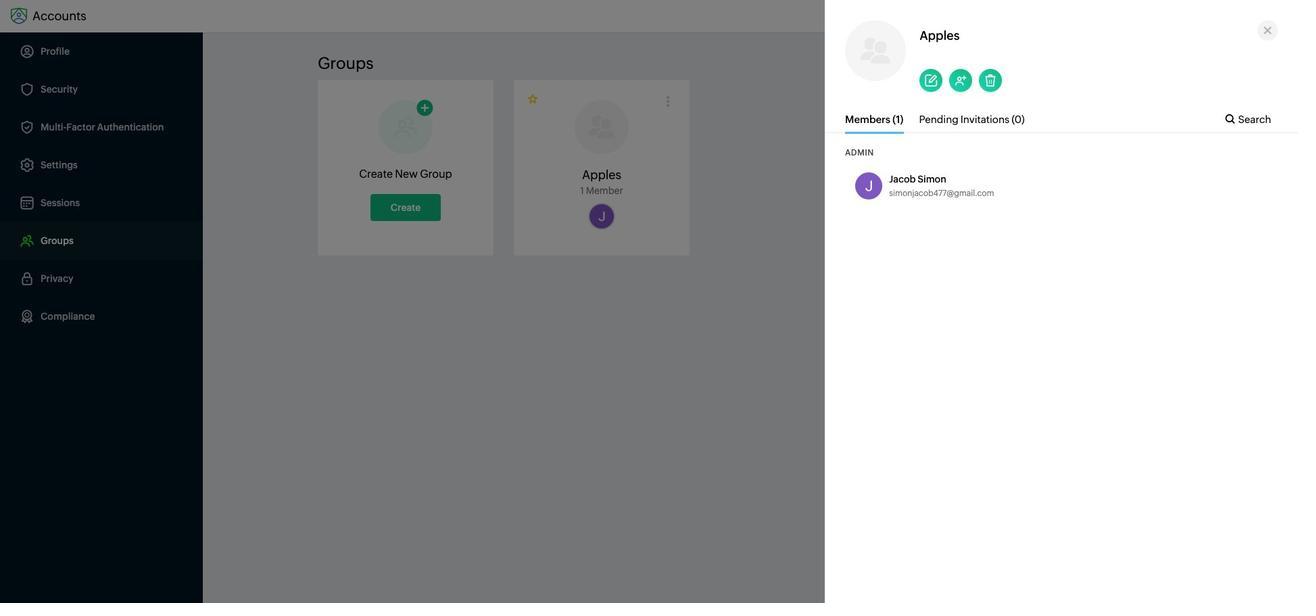 Task type: locate. For each thing, give the bounding box(es) containing it.
search image
[[1225, 114, 1235, 124]]



Task type: vqa. For each thing, say whether or not it's contained in the screenshot.
Preferences in the Preferences Manage Your Preferences For Date Format, Privacy Settings, And Email Notifications.
no



Task type: describe. For each thing, give the bounding box(es) containing it.
makeprimary image
[[527, 93, 540, 105]]



